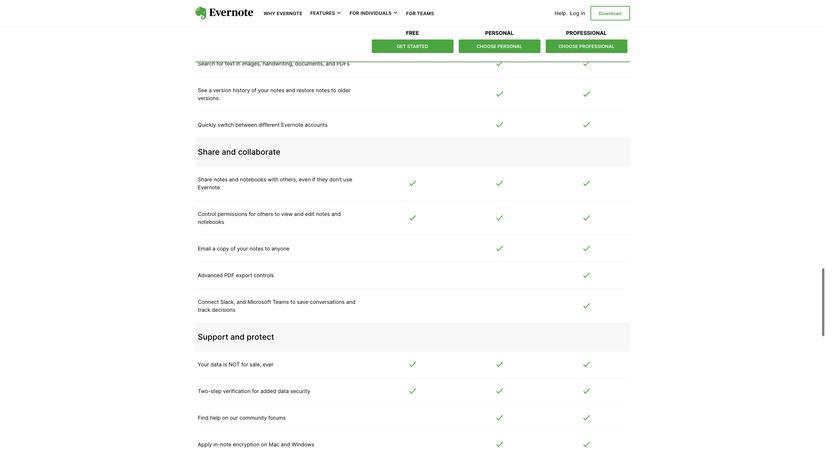 Task type: vqa. For each thing, say whether or not it's contained in the screenshot.
phone
no



Task type: locate. For each thing, give the bounding box(es) containing it.
email
[[198, 246, 211, 252]]

evernote right different
[[281, 122, 304, 128]]

advanced pdf export controls
[[198, 272, 274, 279]]

individuals
[[361, 10, 392, 16]]

0 vertical spatial on
[[222, 415, 229, 422]]

choose personal
[[477, 44, 523, 49]]

choose inside choose professional link
[[559, 44, 579, 49]]

1 horizontal spatial for
[[406, 11, 416, 16]]

see a version history of your notes and restore notes to older versions
[[198, 87, 351, 101]]

pdf
[[224, 272, 235, 279]]

text
[[225, 60, 235, 67]]

1 share from the top
[[198, 147, 220, 157]]

1 horizontal spatial teams
[[417, 11, 435, 16]]

1 vertical spatial connect
[[198, 299, 219, 306]]

to left older
[[331, 87, 337, 94]]

data right added
[[278, 388, 289, 395]]

for teams link
[[406, 10, 435, 16]]

professional
[[567, 30, 607, 36], [580, 44, 615, 49]]

personal
[[486, 30, 514, 36], [498, 44, 523, 49]]

connect for connect slack, and microsoft teams to save conversations and track decisions
[[198, 299, 219, 306]]

for left quick
[[318, 26, 325, 32]]

1 horizontal spatial notebooks
[[240, 176, 266, 183]]

teams right microsoft
[[273, 299, 289, 306]]

a inside the see a version history of your notes and restore notes to older versions
[[209, 87, 212, 94]]

of inside the see a version history of your notes and restore notes to older versions
[[252, 87, 257, 94]]

history
[[233, 87, 250, 94]]

control
[[198, 211, 216, 217]]

edit
[[305, 211, 315, 217]]

to left save
[[291, 299, 296, 306]]

for
[[350, 10, 360, 16], [406, 11, 416, 16]]

on left our
[[222, 415, 229, 422]]

1 vertical spatial evernote
[[281, 122, 304, 128]]

1 horizontal spatial data
[[278, 388, 289, 395]]

search for text in images, handwriting, documents, and pdfs
[[198, 60, 350, 67]]

2 choose from the left
[[559, 44, 579, 49]]

notebooks inside 'control permissions for others to view and edit notes and notebooks'
[[198, 219, 224, 225]]

connect
[[198, 26, 219, 32], [198, 299, 219, 306]]

notes
[[302, 26, 316, 32], [271, 87, 285, 94], [316, 87, 330, 94], [214, 176, 228, 183], [316, 211, 330, 217], [250, 246, 264, 252]]

0 horizontal spatial choose
[[477, 44, 497, 49]]

1 horizontal spatial on
[[261, 442, 267, 448]]

1 horizontal spatial of
[[252, 87, 257, 94]]

share for share and collaborate
[[198, 147, 220, 157]]

connect google drive to add files to your notes for quick access and editing
[[198, 26, 358, 40]]

notebooks down control
[[198, 219, 224, 225]]

security
[[291, 388, 311, 395]]

1 vertical spatial share
[[198, 176, 212, 183]]

1 horizontal spatial a
[[213, 246, 216, 252]]

to inside the see a version history of your notes and restore notes to older versions
[[331, 87, 337, 94]]

on left mac
[[261, 442, 267, 448]]

for inside for teams link
[[406, 11, 416, 16]]

1 vertical spatial of
[[231, 246, 236, 252]]

your right files
[[290, 26, 301, 32]]

get started
[[397, 44, 429, 49]]

note
[[220, 442, 232, 448]]

0 horizontal spatial notebooks
[[198, 219, 224, 225]]

quick
[[326, 26, 340, 32]]

0 horizontal spatial in
[[236, 60, 241, 67]]

notes inside share notes and notebooks with others, even if they don't use evernote
[[214, 176, 228, 183]]

forums
[[269, 415, 286, 422]]

permissions
[[218, 211, 248, 217]]

and down share and collaborate
[[229, 176, 239, 183]]

and left protect on the left bottom of the page
[[231, 333, 245, 342]]

1 vertical spatial teams
[[273, 299, 289, 306]]

your right copy
[[237, 246, 248, 252]]

get started link
[[372, 40, 454, 53]]

0 vertical spatial connect
[[198, 26, 219, 32]]

notebooks
[[240, 176, 266, 183], [198, 219, 224, 225]]

choose professional
[[559, 44, 615, 49]]

a right see
[[209, 87, 212, 94]]

for inside 'control permissions for others to view and edit notes and notebooks'
[[249, 211, 256, 217]]

1 vertical spatial a
[[213, 246, 216, 252]]

in-
[[214, 442, 220, 448]]

connect inside connect slack, and microsoft teams to save conversations and track decisions
[[198, 299, 219, 306]]

decisions
[[212, 307, 236, 313]]

1 vertical spatial professional
[[580, 44, 615, 49]]

others
[[257, 211, 273, 217]]

on
[[222, 415, 229, 422], [261, 442, 267, 448]]

and right conversations
[[346, 299, 356, 306]]

0 horizontal spatial a
[[209, 87, 212, 94]]

0 horizontal spatial for
[[350, 10, 360, 16]]

use
[[344, 176, 352, 183]]

choose inside "choose personal" link
[[477, 44, 497, 49]]

share
[[198, 147, 220, 157], [198, 176, 212, 183]]

1 vertical spatial data
[[278, 388, 289, 395]]

0 horizontal spatial your
[[237, 246, 248, 252]]

connect inside connect google drive to add files to your notes for quick access and editing
[[198, 26, 219, 32]]

drive
[[240, 26, 253, 32]]

teams up free
[[417, 11, 435, 16]]

a left copy
[[213, 246, 216, 252]]

1 vertical spatial notebooks
[[198, 219, 224, 225]]

for up free
[[406, 11, 416, 16]]

see
[[198, 87, 207, 94]]

and right slack, at the left bottom of page
[[237, 299, 246, 306]]

added
[[261, 388, 277, 395]]

to
[[254, 26, 259, 32], [283, 26, 288, 32], [331, 87, 337, 94], [275, 211, 280, 217], [265, 246, 270, 252], [291, 299, 296, 306]]

1 vertical spatial personal
[[498, 44, 523, 49]]

1 horizontal spatial your
[[258, 87, 269, 94]]

two-step verification for added data security
[[198, 388, 311, 395]]

1 horizontal spatial choose
[[559, 44, 579, 49]]

0 horizontal spatial teams
[[273, 299, 289, 306]]

1 connect from the top
[[198, 26, 219, 32]]

connect up editing
[[198, 26, 219, 32]]

to left view
[[275, 211, 280, 217]]

share inside share notes and notebooks with others, even if they don't use evernote
[[198, 176, 212, 183]]

of right 'history'
[[252, 87, 257, 94]]

handwriting,
[[263, 60, 294, 67]]

log
[[571, 10, 580, 16]]

and inside share notes and notebooks with others, even if they don't use evernote
[[229, 176, 239, 183]]

and inside connect google drive to add files to your notes for quick access and editing
[[198, 34, 207, 40]]

teams inside connect slack, and microsoft teams to save conversations and track decisions
[[273, 299, 289, 306]]

and left edit
[[294, 211, 304, 217]]

a
[[209, 87, 212, 94], [213, 246, 216, 252]]

choose personal link
[[459, 40, 541, 53]]

1 vertical spatial your
[[258, 87, 269, 94]]

in right 'text'
[[236, 60, 241, 67]]

0 vertical spatial personal
[[486, 30, 514, 36]]

for left others
[[249, 211, 256, 217]]

to right files
[[283, 26, 288, 32]]

for right not
[[242, 362, 248, 368]]

slack,
[[221, 299, 235, 306]]

a for see
[[209, 87, 212, 94]]

to inside connect slack, and microsoft teams to save conversations and track decisions
[[291, 299, 296, 306]]

of right copy
[[231, 246, 236, 252]]

0 horizontal spatial data
[[211, 362, 222, 368]]

0 vertical spatial your
[[290, 26, 301, 32]]

data
[[211, 362, 222, 368], [278, 388, 289, 395]]

in right the log at the top of page
[[581, 10, 586, 16]]

evernote up control
[[198, 184, 220, 191]]

with
[[268, 176, 279, 183]]

to left add
[[254, 26, 259, 32]]

connect up 'track'
[[198, 299, 219, 306]]

2 vertical spatial evernote
[[198, 184, 220, 191]]

1 choose from the left
[[477, 44, 497, 49]]

features
[[311, 10, 335, 16]]

notes inside 'control permissions for others to view and edit notes and notebooks'
[[316, 211, 330, 217]]

editing
[[209, 34, 226, 40]]

0 vertical spatial teams
[[417, 11, 435, 16]]

your right 'history'
[[258, 87, 269, 94]]

advanced
[[198, 272, 223, 279]]

for for for individuals
[[350, 10, 360, 16]]

1 horizontal spatial in
[[581, 10, 586, 16]]

copy
[[217, 246, 229, 252]]

0 horizontal spatial of
[[231, 246, 236, 252]]

view
[[281, 211, 293, 217]]

0 vertical spatial of
[[252, 87, 257, 94]]

of
[[252, 87, 257, 94], [231, 246, 236, 252]]

support and protect
[[198, 333, 274, 342]]

and
[[198, 34, 207, 40], [326, 60, 335, 67], [286, 87, 295, 94], [222, 147, 236, 157], [229, 176, 239, 183], [294, 211, 304, 217], [332, 211, 341, 217], [237, 299, 246, 306], [346, 299, 356, 306], [231, 333, 245, 342], [281, 442, 290, 448]]

connect for connect google drive to add files to your notes for quick access and editing
[[198, 26, 219, 32]]

sale,
[[250, 362, 261, 368]]

2 connect from the top
[[198, 299, 219, 306]]

0 vertical spatial notebooks
[[240, 176, 266, 183]]

for inside for individuals button
[[350, 10, 360, 16]]

0 vertical spatial share
[[198, 147, 220, 157]]

and left restore
[[286, 87, 295, 94]]

notebooks left with
[[240, 176, 266, 183]]

help
[[555, 10, 567, 16]]

support
[[198, 333, 229, 342]]

different
[[259, 122, 280, 128]]

pdfs
[[337, 60, 350, 67]]

files
[[272, 26, 282, 32]]

0 vertical spatial a
[[209, 87, 212, 94]]

share for share notes and notebooks with others, even if they don't use evernote
[[198, 176, 212, 183]]

controls
[[254, 272, 274, 279]]

features button
[[311, 10, 342, 16]]

choose
[[477, 44, 497, 49], [559, 44, 579, 49]]

2 horizontal spatial your
[[290, 26, 301, 32]]

two-
[[198, 388, 211, 395]]

2 share from the top
[[198, 176, 212, 183]]

is
[[223, 362, 227, 368]]

connect slack, and microsoft teams to save conversations and track decisions
[[198, 299, 356, 313]]

data left "is"
[[211, 362, 222, 368]]

quickly
[[198, 122, 216, 128]]

and left editing
[[198, 34, 207, 40]]

evernote right why
[[277, 11, 303, 16]]

for up access
[[350, 10, 360, 16]]



Task type: describe. For each thing, give the bounding box(es) containing it.
accounts
[[305, 122, 328, 128]]

to inside 'control permissions for others to view and edit notes and notebooks'
[[275, 211, 280, 217]]

your data is not for sale, ever
[[198, 362, 274, 368]]

version
[[213, 87, 232, 94]]

1 vertical spatial in
[[236, 60, 241, 67]]

others,
[[280, 176, 298, 183]]

and left pdfs at top left
[[326, 60, 335, 67]]

notes inside connect google drive to add files to your notes for quick access and editing
[[302, 26, 316, 32]]

even
[[299, 176, 311, 183]]

track
[[198, 307, 211, 313]]

for individuals
[[350, 10, 392, 16]]

for for for teams
[[406, 11, 416, 16]]

your inside the see a version history of your notes and restore notes to older versions
[[258, 87, 269, 94]]

1 vertical spatial on
[[261, 442, 267, 448]]

apply in-note encryption on mac and windows
[[198, 442, 315, 448]]

0 vertical spatial data
[[211, 362, 222, 368]]

why evernote
[[264, 11, 303, 16]]

for inside connect google drive to add files to your notes for quick access and editing
[[318, 26, 325, 32]]

not
[[229, 362, 240, 368]]

email a copy of your notes to anyone
[[198, 246, 290, 252]]

step
[[211, 388, 222, 395]]

started
[[408, 44, 429, 49]]

your
[[198, 362, 209, 368]]

access
[[341, 26, 358, 32]]

evernote logo image
[[195, 7, 253, 20]]

older
[[338, 87, 351, 94]]

our
[[230, 415, 238, 422]]

for teams
[[406, 11, 435, 16]]

community
[[240, 415, 267, 422]]

documents,
[[295, 60, 325, 67]]

encryption
[[233, 442, 260, 448]]

verification
[[223, 388, 251, 395]]

mac
[[269, 442, 280, 448]]

a for email
[[213, 246, 216, 252]]

teams inside for teams link
[[417, 11, 435, 16]]

and right edit
[[332, 211, 341, 217]]

2 vertical spatial your
[[237, 246, 248, 252]]

and inside the see a version history of your notes and restore notes to older versions
[[286, 87, 295, 94]]

your inside connect google drive to add files to your notes for quick access and editing
[[290, 26, 301, 32]]

restore
[[297, 87, 315, 94]]

for left added
[[252, 388, 259, 395]]

find help on our community forums
[[198, 415, 286, 422]]

0 horizontal spatial on
[[222, 415, 229, 422]]

to left anyone
[[265, 246, 270, 252]]

images,
[[242, 60, 261, 67]]

collaborate
[[238, 147, 281, 157]]

download
[[600, 10, 622, 16]]

google
[[221, 26, 238, 32]]

and down switch
[[222, 147, 236, 157]]

if
[[313, 176, 316, 183]]

log in
[[571, 10, 586, 16]]

between
[[235, 122, 257, 128]]

anyone
[[272, 246, 290, 252]]

save
[[297, 299, 309, 306]]

choose for personal
[[477, 44, 497, 49]]

control permissions for others to view and edit notes and notebooks
[[198, 211, 341, 225]]

export
[[236, 272, 252, 279]]

why
[[264, 11, 276, 16]]

log in link
[[571, 10, 586, 16]]

choose professional link
[[546, 40, 628, 53]]

quickly switch between different evernote accounts
[[198, 122, 328, 128]]

protect
[[247, 333, 274, 342]]

get
[[397, 44, 406, 49]]

find
[[198, 415, 209, 422]]

help link
[[555, 10, 567, 16]]

versions
[[198, 95, 219, 101]]

and right mac
[[281, 442, 290, 448]]

notebooks inside share notes and notebooks with others, even if they don't use evernote
[[240, 176, 266, 183]]

search
[[198, 60, 215, 67]]

add
[[261, 26, 270, 32]]

they
[[317, 176, 328, 183]]

for left 'text'
[[217, 60, 224, 67]]

for individuals button
[[350, 10, 399, 16]]

download link
[[591, 6, 630, 20]]

apply
[[198, 442, 212, 448]]

share notes and notebooks with others, even if they don't use evernote
[[198, 176, 352, 191]]

0 vertical spatial in
[[581, 10, 586, 16]]

ever
[[263, 362, 274, 368]]

conversations
[[310, 299, 345, 306]]

0 vertical spatial professional
[[567, 30, 607, 36]]

share and collaborate
[[198, 147, 281, 157]]

choose for professional
[[559, 44, 579, 49]]

free
[[406, 30, 419, 36]]

help
[[210, 415, 221, 422]]

0 vertical spatial evernote
[[277, 11, 303, 16]]

microsoft
[[248, 299, 271, 306]]

windows
[[292, 442, 315, 448]]

don't
[[330, 176, 342, 183]]

evernote inside share notes and notebooks with others, even if they don't use evernote
[[198, 184, 220, 191]]



